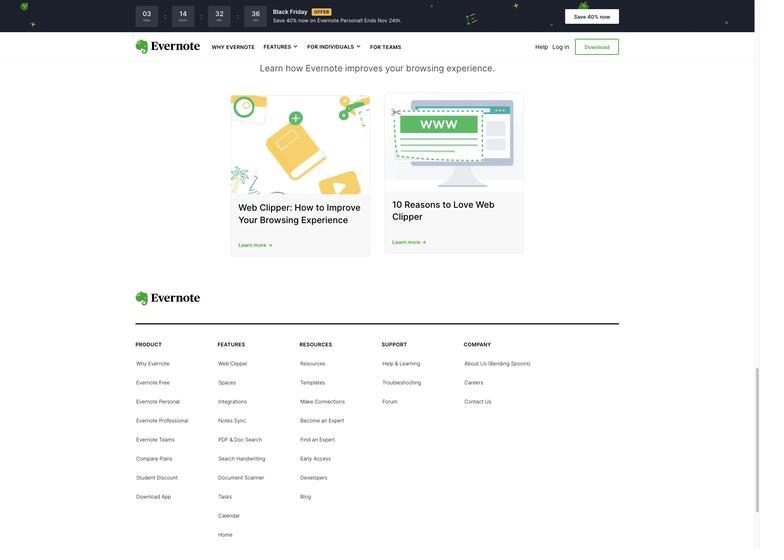 Task type: locate. For each thing, give the bounding box(es) containing it.
: left 14 hours
[[164, 12, 166, 20]]

why evernote down min
[[212, 44, 255, 50]]

why evernote
[[212, 44, 255, 50], [136, 361, 170, 367]]

scanner
[[245, 475, 264, 482]]

web for web clipper
[[218, 361, 229, 367]]

for
[[307, 44, 318, 50], [370, 44, 381, 50]]

0 horizontal spatial download
[[136, 494, 160, 501]]

→ for clipper
[[422, 239, 427, 245]]

: left "32 min"
[[200, 12, 202, 20]]

blog down developers
[[300, 494, 311, 501]]

download inside download app link
[[136, 494, 160, 501]]

2 horizontal spatial more
[[408, 239, 420, 245]]

0 vertical spatial on
[[310, 17, 316, 24]]

us for about
[[480, 361, 487, 367]]

why evernote for for
[[212, 44, 255, 50]]

student discount
[[136, 475, 178, 482]]

expert down become an expert
[[319, 437, 335, 443]]

for left individuals
[[307, 44, 318, 50]]

clipper down 10
[[392, 212, 423, 223]]

save for save 40% now
[[574, 13, 586, 20]]

14
[[180, 10, 187, 18]]

0 vertical spatial help
[[536, 43, 548, 51]]

0 vertical spatial why evernote
[[212, 44, 255, 50]]

0 vertical spatial download
[[585, 44, 610, 50]]

save up download link
[[574, 13, 586, 20]]

save 40% now link
[[565, 9, 619, 24]]

1 horizontal spatial an
[[321, 418, 327, 424]]

0 horizontal spatial teams
[[159, 437, 175, 443]]

offer
[[314, 9, 329, 15]]

1 vertical spatial &
[[230, 437, 233, 443]]

& for help
[[395, 361, 398, 367]]

now for save 40% now on evernote personal! ends nov 24th.
[[298, 17, 309, 24]]

an right find
[[312, 437, 318, 443]]

0 horizontal spatial learn more →
[[239, 242, 273, 248]]

1 vertical spatial why evernote
[[136, 361, 170, 367]]

0 vertical spatial why
[[212, 44, 225, 50]]

features inside button
[[264, 44, 291, 50]]

love
[[454, 200, 474, 210]]

now down friday
[[298, 17, 309, 24]]

0 horizontal spatial :
[[164, 12, 166, 20]]

1 vertical spatial teams
[[159, 437, 175, 443]]

1 horizontal spatial why evernote link
[[212, 43, 255, 51]]

an inside find an expert link
[[312, 437, 318, 443]]

0 vertical spatial evernote logo image
[[136, 40, 200, 54]]

features button
[[264, 43, 299, 50]]

:
[[164, 12, 166, 20], [200, 12, 202, 20], [237, 12, 239, 20]]

us right about
[[480, 361, 487, 367]]

1 horizontal spatial features
[[264, 44, 291, 50]]

web up spaces link
[[218, 361, 229, 367]]

40% for save 40% now on evernote personal! ends nov 24th.
[[286, 17, 297, 24]]

1 horizontal spatial teams
[[382, 44, 401, 50]]

search handwriting link
[[218, 456, 265, 463]]

web inside 10 reasons to love web clipper
[[476, 200, 495, 210]]

web
[[476, 200, 495, 210], [239, 203, 257, 213], [218, 361, 229, 367]]

40% down black friday
[[286, 17, 297, 24]]

1 horizontal spatial on
[[359, 40, 375, 56]]

evernote up browsing
[[402, 40, 460, 56]]

teams up your
[[382, 44, 401, 50]]

0 horizontal spatial more
[[254, 242, 267, 248]]

why evernote link for evernote
[[136, 360, 170, 368]]

1 vertical spatial search
[[218, 456, 235, 463]]

clipper:
[[260, 203, 292, 213]]

why down min
[[212, 44, 225, 50]]

an for find
[[312, 437, 318, 443]]

integrations link
[[218, 398, 247, 406]]

2 horizontal spatial learn
[[392, 239, 406, 245]]

0 horizontal spatial for
[[307, 44, 318, 50]]

log
[[553, 43, 563, 51]]

resources up templates link
[[300, 361, 325, 367]]

forum
[[383, 399, 398, 405]]

: left 36 sec on the top
[[237, 12, 239, 20]]

1 horizontal spatial clipper
[[392, 212, 423, 223]]

features up web clipper link
[[218, 342, 245, 348]]

1 vertical spatial an
[[312, 437, 318, 443]]

expert
[[329, 418, 344, 424], [319, 437, 335, 443]]

1 vertical spatial resources
[[300, 361, 325, 367]]

on down 'offer'
[[310, 17, 316, 24]]

(bending
[[488, 361, 510, 367]]

tasks
[[218, 494, 232, 501]]

0 horizontal spatial clipper
[[230, 361, 248, 367]]

web up your
[[239, 203, 257, 213]]

1 vertical spatial help
[[383, 361, 394, 367]]

make connections link
[[300, 398, 345, 406]]

web inside web clipper: how to improve your browsing experience
[[239, 203, 257, 213]]

become an expert
[[300, 418, 344, 424]]

2 evernote logo image from the top
[[136, 292, 200, 306]]

now
[[600, 13, 610, 20], [298, 17, 309, 24]]

0 horizontal spatial blog
[[300, 494, 311, 501]]

0 vertical spatial expert
[[329, 418, 344, 424]]

download inside download link
[[585, 44, 610, 50]]

0 vertical spatial search
[[245, 437, 262, 443]]

1 horizontal spatial blog
[[463, 40, 491, 56]]

us right the contact
[[485, 399, 492, 405]]

hours
[[179, 18, 187, 22]]

1 horizontal spatial learn more →
[[392, 239, 427, 245]]

0 vertical spatial resources
[[300, 342, 332, 348]]

find an expert link
[[300, 437, 335, 444]]

1 vertical spatial why
[[136, 361, 147, 367]]

why evernote link up evernote free link
[[136, 360, 170, 368]]

for for for individuals
[[307, 44, 318, 50]]

to left love
[[443, 200, 451, 210]]

1 horizontal spatial →
[[422, 239, 427, 245]]

resources up resources link
[[300, 342, 332, 348]]

0 horizontal spatial why
[[136, 361, 147, 367]]

compare plans link
[[136, 456, 172, 463]]

improves
[[345, 63, 383, 74]]

evernote logo image
[[136, 40, 200, 54], [136, 292, 200, 306]]

help down the support
[[383, 361, 394, 367]]

now up download link
[[600, 13, 610, 20]]

download app
[[136, 494, 171, 501]]

0 horizontal spatial an
[[312, 437, 318, 443]]

find
[[300, 437, 311, 443]]

36
[[252, 10, 260, 18]]

save 40% now on evernote personal! ends nov 24th.
[[273, 17, 402, 24]]

about us (bending spoons)
[[465, 361, 531, 367]]

early access
[[300, 456, 331, 463]]

to
[[443, 200, 451, 210], [316, 203, 324, 213]]

save down black
[[273, 17, 285, 24]]

home link
[[218, 532, 233, 539]]

0 horizontal spatial learn
[[239, 242, 253, 248]]

download left the app
[[136, 494, 160, 501]]

more for web clipper: how to improve your browsing experience
[[254, 242, 267, 248]]

& for pdf
[[230, 437, 233, 443]]

0 horizontal spatial on
[[310, 17, 316, 24]]

download right in
[[585, 44, 610, 50]]

app
[[162, 494, 171, 501]]

clipper up spaces link
[[230, 361, 248, 367]]

2 horizontal spatial :
[[237, 12, 239, 20]]

0 horizontal spatial web
[[218, 361, 229, 367]]

evernote down 'sec'
[[226, 44, 255, 50]]

1 horizontal spatial save
[[574, 13, 586, 20]]

why evernote link down min
[[212, 43, 255, 51]]

1 horizontal spatial web
[[239, 203, 257, 213]]

an inside become an expert link
[[321, 418, 327, 424]]

troubleshooting
[[383, 380, 421, 386]]

about us (bending spoons) link
[[465, 360, 531, 368]]

help
[[536, 43, 548, 51], [383, 361, 394, 367]]

us for contact
[[485, 399, 492, 405]]

for inside 'button'
[[307, 44, 318, 50]]

0 horizontal spatial save
[[273, 17, 285, 24]]

download app link
[[136, 494, 171, 501]]

why
[[212, 44, 225, 50], [136, 361, 147, 367]]

1 horizontal spatial why
[[212, 44, 225, 50]]

handwriting
[[236, 456, 265, 463]]

to up "experience"
[[316, 203, 324, 213]]

teams up plans
[[159, 437, 175, 443]]

more
[[323, 40, 355, 56], [408, 239, 420, 245], [254, 242, 267, 248]]

search
[[245, 437, 262, 443], [218, 456, 235, 463]]

learn for discover more on the evernote blog
[[260, 63, 283, 74]]

download link
[[575, 39, 619, 55]]

1 horizontal spatial download
[[585, 44, 610, 50]]

1 vertical spatial why evernote link
[[136, 360, 170, 368]]

teams for evernote teams
[[159, 437, 175, 443]]

for up learn how evernote improves your browsing experience.
[[370, 44, 381, 50]]

search down pdf
[[218, 456, 235, 463]]

web right love
[[476, 200, 495, 210]]

evernote down the evernote free
[[136, 399, 158, 405]]

0 horizontal spatial →
[[268, 242, 273, 248]]

0 vertical spatial us
[[480, 361, 487, 367]]

help left log
[[536, 43, 548, 51]]

download for download app
[[136, 494, 160, 501]]

2 horizontal spatial web
[[476, 200, 495, 210]]

1 horizontal spatial learn
[[260, 63, 283, 74]]

for individuals button
[[307, 43, 361, 50]]

40% for save 40% now
[[588, 13, 599, 20]]

your
[[385, 63, 404, 74]]

0 vertical spatial &
[[395, 361, 398, 367]]

0 horizontal spatial &
[[230, 437, 233, 443]]

student discount link
[[136, 475, 178, 482]]

why down the product
[[136, 361, 147, 367]]

learn for web clipper: how to improve your browsing experience
[[239, 242, 253, 248]]

notes sync
[[218, 418, 246, 424]]

0 vertical spatial features
[[264, 44, 291, 50]]

0 horizontal spatial search
[[218, 456, 235, 463]]

document scanner link
[[218, 475, 264, 482]]

0 horizontal spatial to
[[316, 203, 324, 213]]

24th.
[[389, 17, 402, 24]]

40%
[[588, 13, 599, 20], [286, 17, 297, 24]]

learning
[[400, 361, 420, 367]]

professional
[[159, 418, 188, 424]]

→
[[422, 239, 427, 245], [268, 242, 273, 248]]

1 vertical spatial us
[[485, 399, 492, 405]]

0 vertical spatial blog
[[463, 40, 491, 56]]

1 vertical spatial features
[[218, 342, 245, 348]]

evernote left free at the bottom of the page
[[136, 380, 158, 386]]

1 horizontal spatial why evernote
[[212, 44, 255, 50]]

0 horizontal spatial why evernote link
[[136, 360, 170, 368]]

1 horizontal spatial search
[[245, 437, 262, 443]]

1 horizontal spatial help
[[536, 43, 548, 51]]

forum link
[[383, 398, 398, 406]]

developers link
[[300, 475, 327, 482]]

become
[[300, 418, 320, 424]]

1 horizontal spatial now
[[600, 13, 610, 20]]

evernote up evernote free link
[[148, 361, 170, 367]]

features up how
[[264, 44, 291, 50]]

1 vertical spatial blog
[[300, 494, 311, 501]]

1 evernote logo image from the top
[[136, 40, 200, 54]]

1 horizontal spatial &
[[395, 361, 398, 367]]

0 vertical spatial teams
[[382, 44, 401, 50]]

search inside search handwriting link
[[218, 456, 235, 463]]

why for evernote professional
[[136, 361, 147, 367]]

1 horizontal spatial :
[[200, 12, 202, 20]]

1 vertical spatial expert
[[319, 437, 335, 443]]

days
[[143, 18, 150, 22]]

browsing
[[260, 215, 299, 225]]

& left learning
[[395, 361, 398, 367]]

1 horizontal spatial to
[[443, 200, 451, 210]]

search right doc at bottom left
[[245, 437, 262, 443]]

0 horizontal spatial help
[[383, 361, 394, 367]]

0 horizontal spatial features
[[218, 342, 245, 348]]

why evernote up evernote free link
[[136, 361, 170, 367]]

1 horizontal spatial for
[[370, 44, 381, 50]]

on up improves
[[359, 40, 375, 56]]

blog up experience.
[[463, 40, 491, 56]]

discover more on the evernote blog
[[264, 40, 491, 56]]

help for help
[[536, 43, 548, 51]]

blog
[[463, 40, 491, 56], [300, 494, 311, 501]]

40% up download link
[[588, 13, 599, 20]]

0 vertical spatial why evernote link
[[212, 43, 255, 51]]

evernote personal link
[[136, 398, 180, 406]]

0 horizontal spatial now
[[298, 17, 309, 24]]

download
[[585, 44, 610, 50], [136, 494, 160, 501]]

0 horizontal spatial why evernote
[[136, 361, 170, 367]]

1 horizontal spatial 40%
[[588, 13, 599, 20]]

expert down connections in the left of the page
[[329, 418, 344, 424]]

& left doc at bottom left
[[230, 437, 233, 443]]

about
[[465, 361, 479, 367]]

1 vertical spatial evernote logo image
[[136, 292, 200, 306]]

0 vertical spatial an
[[321, 418, 327, 424]]

how
[[295, 203, 314, 213]]

0 horizontal spatial 40%
[[286, 17, 297, 24]]

1 vertical spatial download
[[136, 494, 160, 501]]

notes
[[218, 418, 233, 424]]

an right become on the bottom
[[321, 418, 327, 424]]

0 vertical spatial clipper
[[392, 212, 423, 223]]



Task type: vqa. For each thing, say whether or not it's contained in the screenshot.
Learn how Evernote improves your browsing experience.
yes



Task type: describe. For each thing, give the bounding box(es) containing it.
doc
[[234, 437, 244, 443]]

expert for find an expert
[[319, 437, 335, 443]]

help link
[[536, 43, 548, 51]]

why evernote for evernote
[[136, 361, 170, 367]]

1 vertical spatial on
[[359, 40, 375, 56]]

learn more → for your
[[239, 242, 273, 248]]

nov
[[378, 17, 387, 24]]

evernote free link
[[136, 379, 170, 387]]

evernote down 'for individuals'
[[306, 63, 343, 74]]

find an expert
[[300, 437, 335, 443]]

contact us
[[465, 399, 492, 405]]

friday
[[290, 8, 308, 16]]

calendar
[[218, 513, 240, 520]]

in
[[565, 43, 569, 51]]

log in
[[553, 43, 569, 51]]

connections
[[315, 399, 345, 405]]

make
[[300, 399, 313, 405]]

for teams link
[[370, 43, 401, 51]]

templates link
[[300, 379, 325, 387]]

more for 10 reasons to love web clipper
[[408, 239, 420, 245]]

→ for your
[[268, 242, 273, 248]]

personal
[[159, 399, 180, 405]]

developers
[[300, 475, 327, 482]]

1 : from the left
[[164, 12, 166, 20]]

contact
[[465, 399, 484, 405]]

reasons
[[405, 200, 440, 210]]

expert for become an expert
[[329, 418, 344, 424]]

spaces
[[218, 380, 236, 386]]

resources link
[[300, 360, 325, 368]]

blog image image
[[385, 93, 524, 192]]

to inside web clipper: how to improve your browsing experience
[[316, 203, 324, 213]]

36 sec
[[252, 10, 260, 22]]

help for help & learning
[[383, 361, 394, 367]]

troubleshooting link
[[383, 379, 421, 387]]

save 40% now
[[574, 13, 610, 20]]

why for for teams
[[212, 44, 225, 50]]

learn for 10 reasons to love web clipper
[[392, 239, 406, 245]]

10 reasons to love web clipper
[[392, 200, 495, 223]]

log in link
[[553, 43, 569, 51]]

clipper inside 10 reasons to love web clipper
[[392, 212, 423, 223]]

web clipper
[[218, 361, 248, 367]]

your
[[239, 215, 258, 225]]

32 min
[[215, 10, 224, 22]]

personal!
[[341, 17, 363, 24]]

evernote up evernote teams link
[[136, 418, 158, 424]]

discount
[[157, 475, 178, 482]]

web clipper: how to improve your browsing experience
[[239, 203, 361, 225]]

contact us link
[[465, 398, 492, 406]]

blog article image
[[231, 96, 370, 194]]

compare
[[136, 456, 158, 463]]

2 : from the left
[[200, 12, 202, 20]]

download for download
[[585, 44, 610, 50]]

browsing
[[406, 63, 444, 74]]

spaces link
[[218, 379, 236, 387]]

pdf & doc search
[[218, 437, 262, 443]]

evernote professional
[[136, 418, 188, 424]]

early access link
[[300, 456, 331, 463]]

for for for teams
[[370, 44, 381, 50]]

10
[[392, 200, 402, 210]]

evernote free
[[136, 380, 170, 386]]

for individuals
[[307, 44, 354, 50]]

black
[[273, 8, 289, 16]]

free
[[159, 380, 170, 386]]

teams for for teams
[[382, 44, 401, 50]]

search handwriting
[[218, 456, 265, 463]]

support
[[382, 342, 407, 348]]

for teams
[[370, 44, 401, 50]]

learn how evernote improves your browsing experience.
[[260, 63, 495, 74]]

discover
[[264, 40, 320, 56]]

sec
[[253, 18, 258, 22]]

an for become
[[321, 418, 327, 424]]

1 horizontal spatial more
[[323, 40, 355, 56]]

company
[[464, 342, 491, 348]]

compare plans
[[136, 456, 172, 463]]

experience
[[301, 215, 348, 225]]

save for save 40% now on evernote personal! ends nov 24th.
[[273, 17, 285, 24]]

how
[[286, 63, 303, 74]]

3 : from the left
[[237, 12, 239, 20]]

sync
[[234, 418, 246, 424]]

become an expert link
[[300, 417, 344, 425]]

evernote professional link
[[136, 417, 188, 425]]

search inside pdf & doc search link
[[245, 437, 262, 443]]

document scanner
[[218, 475, 264, 482]]

experience.
[[447, 63, 495, 74]]

1 vertical spatial clipper
[[230, 361, 248, 367]]

web for web clipper: how to improve your browsing experience
[[239, 203, 257, 213]]

make connections
[[300, 399, 345, 405]]

calendar link
[[218, 513, 240, 520]]

evernote down 'offer'
[[318, 17, 339, 24]]

now for save 40% now
[[600, 13, 610, 20]]

student
[[136, 475, 155, 482]]

evernote teams link
[[136, 437, 175, 444]]

plans
[[160, 456, 172, 463]]

pdf
[[218, 437, 228, 443]]

to inside 10 reasons to love web clipper
[[443, 200, 451, 210]]

min
[[217, 18, 222, 22]]

pdf & doc search link
[[218, 437, 262, 444]]

templates
[[300, 380, 325, 386]]

individuals
[[320, 44, 354, 50]]

help & learning
[[383, 361, 420, 367]]

integrations
[[218, 399, 247, 405]]

product
[[136, 342, 162, 348]]

evernote teams
[[136, 437, 175, 443]]

learn more → for clipper
[[392, 239, 427, 245]]

home
[[218, 533, 233, 539]]

spoons)
[[511, 361, 531, 367]]

why evernote link for for
[[212, 43, 255, 51]]

the
[[378, 40, 399, 56]]

evernote up compare
[[136, 437, 158, 443]]



